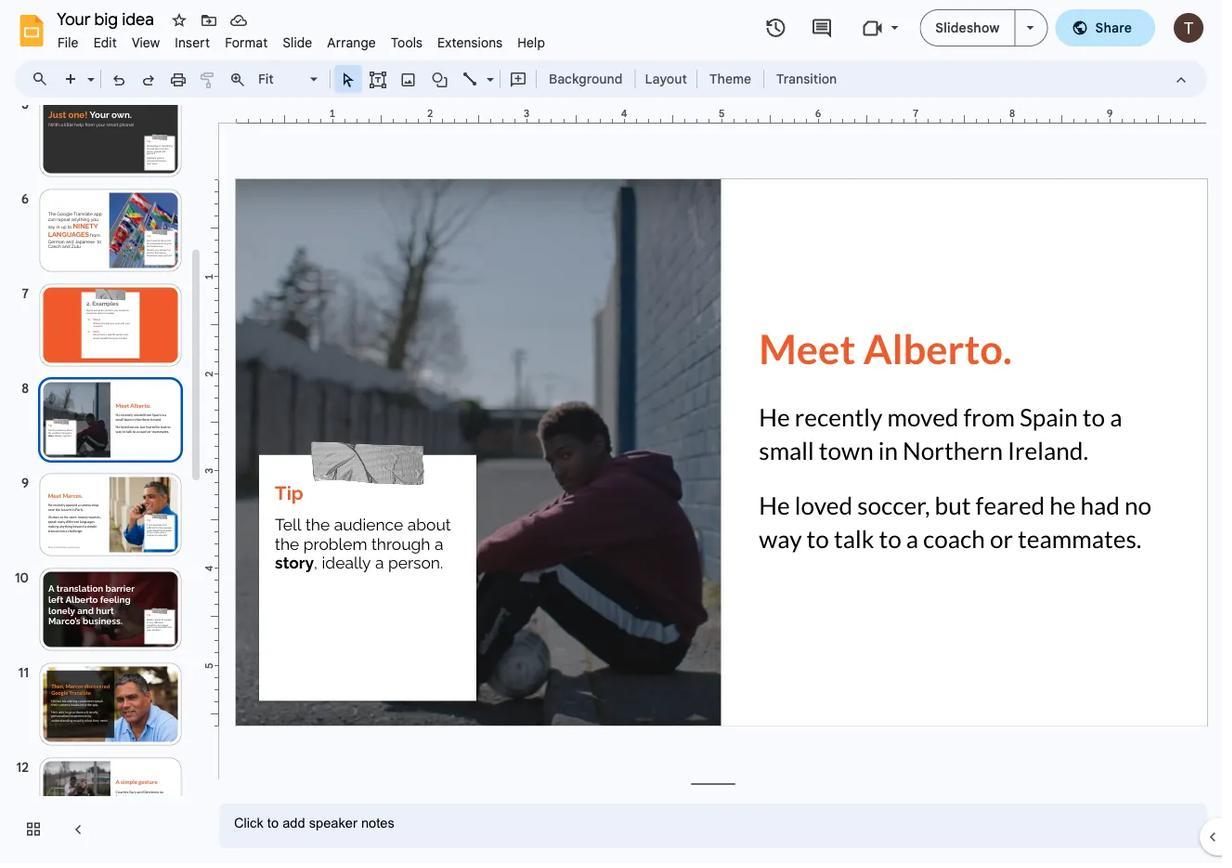 Task type: locate. For each thing, give the bounding box(es) containing it.
extensions menu item
[[430, 32, 510, 53]]

view
[[132, 34, 160, 51]]

share button
[[1056, 9, 1156, 46]]

tools menu item
[[384, 32, 430, 53]]

format
[[225, 34, 268, 51]]

tools
[[391, 34, 423, 51]]

navigation
[[0, 89, 224, 863]]

transition button
[[769, 65, 846, 93]]

menu bar containing file
[[50, 24, 553, 55]]

select line image
[[482, 67, 494, 73]]

background button
[[541, 65, 631, 93]]

file
[[58, 34, 79, 51]]

view menu item
[[124, 32, 168, 53]]

new slide with layout image
[[83, 67, 95, 73]]

insert menu item
[[168, 32, 218, 53]]

application containing slideshow
[[0, 0, 1223, 863]]

menu bar inside menu bar banner
[[50, 24, 553, 55]]

arrange
[[327, 34, 376, 51]]

share
[[1096, 20, 1133, 36]]

menu bar
[[50, 24, 553, 55]]

slideshow
[[936, 20, 1000, 36]]

shape image
[[430, 66, 451, 92]]

arrange menu item
[[320, 32, 384, 53]]

Menus field
[[23, 66, 64, 92]]

transition
[[777, 71, 837, 87]]

theme
[[710, 71, 752, 87]]

background
[[549, 71, 623, 87]]

slideshow button
[[920, 9, 1016, 46]]

application
[[0, 0, 1223, 863]]



Task type: describe. For each thing, give the bounding box(es) containing it.
slide
[[283, 34, 313, 51]]

Zoom field
[[253, 66, 326, 93]]

format menu item
[[218, 32, 275, 53]]

slide menu item
[[275, 32, 320, 53]]

edit
[[94, 34, 117, 51]]

help
[[518, 34, 546, 51]]

edit menu item
[[86, 32, 124, 53]]

presentation options image
[[1027, 26, 1035, 30]]

extensions
[[438, 34, 503, 51]]

layout
[[645, 71, 688, 87]]

help menu item
[[510, 32, 553, 53]]

Rename text field
[[50, 7, 164, 30]]

Zoom text field
[[256, 66, 308, 92]]

menu bar banner
[[0, 0, 1223, 863]]

insert image image
[[398, 66, 420, 92]]

layout button
[[640, 65, 693, 93]]

theme button
[[701, 65, 760, 93]]

file menu item
[[50, 32, 86, 53]]

Star checkbox
[[166, 7, 192, 33]]

main toolbar
[[7, 0, 847, 821]]

insert
[[175, 34, 210, 51]]



Task type: vqa. For each thing, say whether or not it's contained in the screenshot.
Required question element
no



